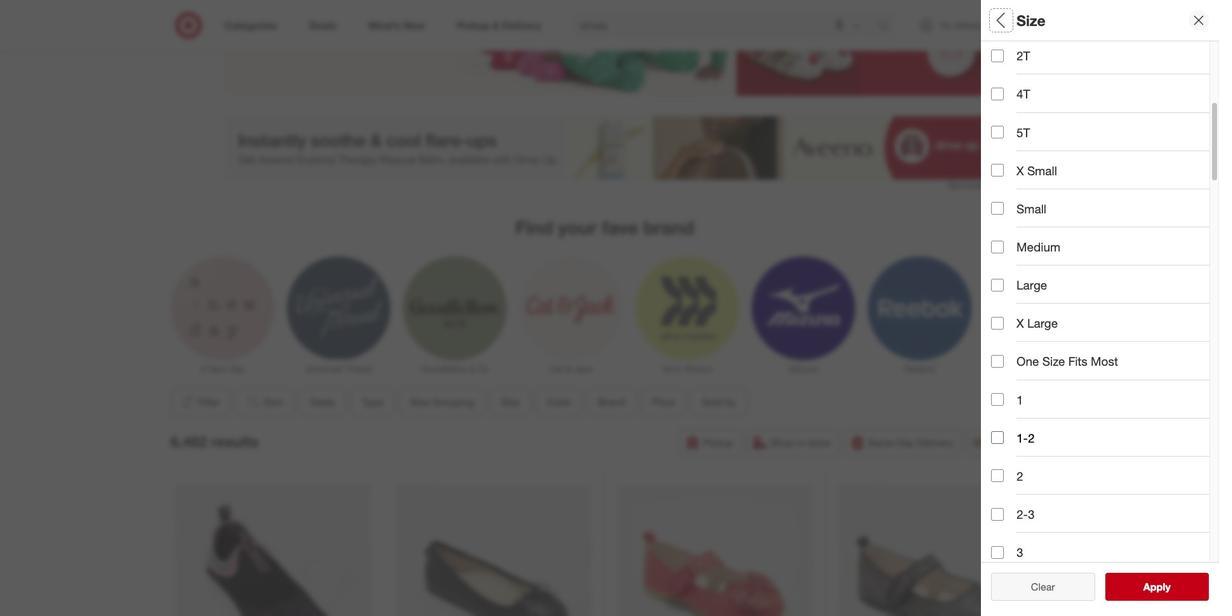 Task type: locate. For each thing, give the bounding box(es) containing it.
mizuno
[[789, 364, 818, 374]]

results right 'see'
[[1152, 581, 1185, 593]]

2t
[[1017, 48, 1031, 63]]

0 horizontal spatial day
[[229, 364, 244, 374]]

1-2 checkbox
[[992, 432, 1004, 444]]

day right same
[[897, 437, 915, 449]]

clear
[[1025, 581, 1049, 593], [1032, 581, 1056, 593]]

x for x small
[[1017, 163, 1024, 178]]

color button
[[992, 219, 1220, 264], [536, 388, 582, 416]]

universal
[[305, 364, 342, 374]]

results
[[211, 433, 258, 450], [1152, 581, 1185, 593]]

1 vertical spatial price button
[[641, 388, 686, 416]]

x
[[1017, 163, 1024, 178], [1017, 316, 1024, 331]]

size grouping button
[[992, 130, 1220, 175], [399, 388, 485, 416]]

0 vertical spatial sold by
[[992, 366, 1034, 380]]

0 horizontal spatial 3
[[1017, 545, 1024, 560]]

1 vertical spatial day
[[897, 437, 915, 449]]

1 vertical spatial size grouping button
[[399, 388, 485, 416]]

new
[[209, 364, 227, 374]]

mizuno link
[[752, 257, 855, 376]]

sold by up the 1
[[992, 366, 1034, 380]]

all filters dialog
[[982, 0, 1220, 616]]

small right small checkbox
[[1017, 201, 1047, 216]]

0 horizontal spatial price
[[652, 396, 675, 409]]

color
[[992, 232, 1023, 247], [547, 396, 571, 409]]

& inside cat & jack link
[[566, 364, 572, 374]]

price button up most
[[992, 308, 1220, 353]]

goodfellow
[[421, 364, 467, 374]]

1 vertical spatial price
[[652, 396, 675, 409]]

1 vertical spatial 2
[[1029, 431, 1035, 445]]

& for cat
[[566, 364, 572, 374]]

0 horizontal spatial price button
[[641, 388, 686, 416]]

price up one size fits most option
[[992, 321, 1022, 336]]

0 vertical spatial small
[[1028, 163, 1058, 178]]

by up the 1
[[1021, 366, 1034, 380]]

0 vertical spatial size grouping
[[992, 143, 1072, 158]]

all inside dialog
[[992, 11, 1009, 29]]

&
[[469, 364, 475, 374], [566, 364, 572, 374]]

1-
[[1017, 431, 1029, 445]]

size grouping down 5t
[[992, 143, 1072, 158]]

2 clear from the left
[[1032, 581, 1056, 593]]

1 vertical spatial x
[[1017, 316, 1024, 331]]

0 horizontal spatial deals button
[[299, 388, 346, 416]]

reebok image
[[868, 257, 972, 360]]

color down small checkbox
[[992, 232, 1023, 247]]

0 vertical spatial 2
[[1028, 13, 1032, 21]]

filter button
[[171, 388, 230, 416]]

2 x from the top
[[1017, 316, 1024, 331]]

1 vertical spatial deals
[[310, 396, 335, 409]]

clear all
[[1025, 581, 1062, 593]]

3
[[1029, 507, 1035, 522], [1017, 545, 1024, 560]]

day inside button
[[897, 437, 915, 449]]

shipping button
[[968, 429, 1040, 457]]

toddler girls' melanie dressy ballet flats - cat & jack™ red image
[[618, 485, 813, 616], [618, 485, 813, 616]]

1 vertical spatial color button
[[536, 388, 582, 416]]

by
[[1021, 366, 1034, 380], [726, 396, 736, 409]]

clear inside button
[[1032, 581, 1056, 593]]

type button
[[992, 86, 1220, 130], [351, 388, 394, 416]]

0 horizontal spatial all
[[663, 364, 672, 374]]

0 horizontal spatial sold
[[702, 396, 723, 409]]

deals
[[992, 54, 1024, 69], [310, 396, 335, 409]]

price button
[[992, 308, 1220, 353], [641, 388, 686, 416]]

1 horizontal spatial size grouping button
[[992, 130, 1220, 175]]

1 vertical spatial all
[[663, 364, 672, 374]]

1 horizontal spatial price
[[992, 321, 1022, 336]]

all left filters
[[992, 11, 1009, 29]]

day right new
[[229, 364, 244, 374]]

0 vertical spatial deals
[[992, 54, 1024, 69]]

X Small checkbox
[[992, 164, 1004, 177]]

color down the cat
[[547, 396, 571, 409]]

0 horizontal spatial deals
[[310, 396, 335, 409]]

6,462 results
[[171, 433, 258, 450]]

0 vertical spatial deals button
[[992, 41, 1220, 86]]

1 vertical spatial sold by
[[702, 396, 736, 409]]

1 vertical spatial large
[[1028, 316, 1059, 331]]

deals down universal
[[310, 396, 335, 409]]

1 horizontal spatial grouping
[[1019, 143, 1072, 158]]

0 horizontal spatial brand button
[[587, 388, 636, 416]]

1 horizontal spatial brand button
[[992, 264, 1220, 308]]

sold
[[992, 366, 1017, 380], [702, 396, 723, 409]]

1 horizontal spatial deals
[[992, 54, 1024, 69]]

clear for clear
[[1032, 581, 1056, 593]]

deals button
[[992, 41, 1220, 86], [299, 388, 346, 416]]

size button
[[992, 175, 1220, 219], [490, 388, 531, 416]]

0 horizontal spatial color
[[547, 396, 571, 409]]

1 horizontal spatial type button
[[992, 86, 1220, 130]]

1 horizontal spatial sold by
[[992, 366, 1034, 380]]

sold by button
[[992, 353, 1220, 397], [691, 388, 747, 416]]

results right 6,462
[[211, 433, 258, 450]]

0 vertical spatial x
[[1017, 163, 1024, 178]]

1 horizontal spatial brand
[[992, 277, 1026, 291]]

1 & from the left
[[469, 364, 475, 374]]

include out of stock
[[1017, 453, 1124, 468]]

1 horizontal spatial price button
[[992, 308, 1220, 353]]

0 vertical spatial price
[[992, 321, 1022, 336]]

price down in
[[652, 396, 675, 409]]

3 checkbox
[[992, 546, 1004, 559]]

same
[[868, 437, 895, 449]]

0 vertical spatial color button
[[992, 219, 1220, 264]]

1 horizontal spatial color
[[992, 232, 1023, 247]]

Medium checkbox
[[992, 240, 1004, 253]]

4T checkbox
[[992, 88, 1004, 100]]

1 horizontal spatial color button
[[992, 219, 1220, 264]]

1 horizontal spatial deals button
[[992, 41, 1220, 86]]

all
[[992, 11, 1009, 29], [663, 364, 672, 374]]

2T checkbox
[[992, 49, 1004, 62]]

2 up include
[[1029, 431, 1035, 445]]

0 vertical spatial size grouping button
[[992, 130, 1220, 175]]

all left in
[[663, 364, 672, 374]]

grouping
[[1019, 143, 1072, 158], [432, 396, 474, 409]]

1 vertical spatial 3
[[1017, 545, 1024, 560]]

a new day image
[[171, 257, 274, 360]]

Large checkbox
[[992, 279, 1004, 291]]

goodfellow & co image
[[403, 257, 507, 360]]

1 horizontal spatial results
[[1152, 581, 1185, 593]]

deals up 4t checkbox
[[992, 54, 1024, 69]]

1 x from the top
[[1017, 163, 1024, 178]]

2 up "2t"
[[1028, 13, 1032, 21]]

girls' diana slip-on ballet flats - cat & jack™ image
[[396, 485, 592, 616], [396, 485, 592, 616]]

1 vertical spatial results
[[1152, 581, 1185, 593]]

large up one
[[1028, 316, 1059, 331]]

0 vertical spatial all
[[992, 11, 1009, 29]]

3 right 3 "checkbox"
[[1017, 545, 1024, 560]]

0 vertical spatial by
[[1021, 366, 1034, 380]]

cat & jack
[[550, 364, 593, 374]]

most
[[1091, 354, 1119, 369]]

type up 5t checkbox
[[992, 99, 1019, 113]]

pickup
[[703, 437, 734, 449]]

clear for clear all
[[1025, 581, 1049, 593]]

size grouping
[[992, 143, 1072, 158], [410, 396, 474, 409]]

grouping up x small
[[1019, 143, 1072, 158]]

of
[[1081, 453, 1091, 468]]

x right the x small option in the top of the page
[[1017, 163, 1024, 178]]

sold by down the motion at right bottom
[[702, 396, 736, 409]]

type down thread
[[362, 396, 383, 409]]

asics link
[[984, 257, 1088, 376]]

0 horizontal spatial size button
[[490, 388, 531, 416]]

results inside button
[[1152, 581, 1185, 593]]

slippers
[[364, 5, 406, 20]]

0 vertical spatial results
[[211, 433, 258, 450]]

0 horizontal spatial results
[[211, 433, 258, 450]]

2 & from the left
[[566, 364, 572, 374]]

shop
[[771, 437, 795, 449]]

x right x large option
[[1017, 316, 1024, 331]]

mizuno image
[[752, 257, 855, 360]]

0 vertical spatial 3
[[1029, 507, 1035, 522]]

brand
[[992, 277, 1026, 291], [598, 396, 625, 409]]

0 vertical spatial brand button
[[992, 264, 1220, 308]]

1 horizontal spatial type
[[992, 99, 1019, 113]]

0 horizontal spatial &
[[469, 364, 475, 374]]

sold down the motion at right bottom
[[702, 396, 723, 409]]

clear button
[[992, 573, 1096, 601]]

5T checkbox
[[992, 126, 1004, 139]]

2 link
[[1009, 11, 1037, 39]]

toddler girls' anastasia dressy ballet flats - cat & jack™ image
[[839, 485, 1035, 616], [839, 485, 1035, 616]]

Include out of stock checkbox
[[992, 454, 1004, 467]]

fpo/apo button
[[992, 397, 1220, 442]]

2 right 2 'option'
[[1017, 469, 1024, 483]]

day
[[229, 364, 244, 374], [897, 437, 915, 449]]

your
[[558, 216, 597, 239]]

speedo women's surf strider water shoes image
[[175, 485, 371, 616], [175, 485, 371, 616]]

1 horizontal spatial sold
[[992, 366, 1017, 380]]

0 vertical spatial color
[[992, 232, 1023, 247]]

2-
[[1017, 507, 1029, 522]]

1 horizontal spatial &
[[566, 364, 572, 374]]

one size fits most
[[1017, 354, 1119, 369]]

& inside goodfellow & co link
[[469, 364, 475, 374]]

colorful
[[278, 5, 318, 20]]

holiday
[[322, 5, 360, 20]]

small down 5t
[[1028, 163, 1058, 178]]

1 horizontal spatial day
[[897, 437, 915, 449]]

0 vertical spatial price button
[[992, 308, 1220, 353]]

1 vertical spatial small
[[1017, 201, 1047, 216]]

for
[[410, 5, 424, 20]]

1 vertical spatial brand button
[[587, 388, 636, 416]]

1 horizontal spatial size button
[[992, 175, 1220, 219]]

clear inside 'button'
[[1025, 581, 1049, 593]]

2 checkbox
[[992, 470, 1004, 482]]

sold up 1 option
[[992, 366, 1017, 380]]

0 vertical spatial grouping
[[1019, 143, 1072, 158]]

1 vertical spatial by
[[726, 396, 736, 409]]

price
[[992, 321, 1022, 336], [652, 396, 675, 409]]

1 vertical spatial brand
[[598, 396, 625, 409]]

0 horizontal spatial by
[[726, 396, 736, 409]]

0 horizontal spatial brand
[[598, 396, 625, 409]]

0 vertical spatial type button
[[992, 86, 1220, 130]]

store
[[808, 437, 831, 449]]

filter
[[198, 396, 220, 409]]

0 horizontal spatial grouping
[[432, 396, 474, 409]]

results for see results
[[1152, 581, 1185, 593]]

by up pickup
[[726, 396, 736, 409]]

1 horizontal spatial size grouping
[[992, 143, 1072, 158]]

1 horizontal spatial all
[[992, 11, 1009, 29]]

price button down in
[[641, 388, 686, 416]]

large right the large option
[[1017, 278, 1048, 292]]

1 vertical spatial grouping
[[432, 396, 474, 409]]

1 vertical spatial type button
[[351, 388, 394, 416]]

1 horizontal spatial by
[[1021, 366, 1034, 380]]

0 horizontal spatial color button
[[536, 388, 582, 416]]

0 vertical spatial brand
[[992, 277, 1026, 291]]

a new day
[[200, 364, 244, 374]]

3 right the '2-3' checkbox in the bottom right of the page
[[1029, 507, 1035, 522]]

0 horizontal spatial type button
[[351, 388, 394, 416]]

by inside all filters dialog
[[1021, 366, 1034, 380]]

universal thread link
[[287, 257, 390, 376]]

0 vertical spatial type
[[992, 99, 1019, 113]]

1 clear from the left
[[1025, 581, 1049, 593]]

size grouping down goodfellow
[[410, 396, 474, 409]]

a new day link
[[171, 257, 274, 376]]

X Large checkbox
[[992, 317, 1004, 330]]

type
[[992, 99, 1019, 113], [362, 396, 383, 409]]

small
[[1028, 163, 1058, 178], [1017, 201, 1047, 216]]

large
[[1017, 278, 1048, 292], [1028, 316, 1059, 331]]

& left co
[[469, 364, 475, 374]]

0 vertical spatial sold
[[992, 366, 1017, 380]]

search button
[[873, 11, 904, 42]]

0 horizontal spatial sold by
[[702, 396, 736, 409]]

grouping inside all filters dialog
[[1019, 143, 1072, 158]]

0 horizontal spatial type
[[362, 396, 383, 409]]

shop in store
[[771, 437, 831, 449]]

grouping down goodfellow & co
[[432, 396, 474, 409]]

reebok
[[904, 364, 935, 374]]

shipping
[[991, 437, 1031, 449]]

sold by
[[992, 366, 1034, 380], [702, 396, 736, 409]]

& right the cat
[[566, 364, 572, 374]]

1 vertical spatial size grouping
[[410, 396, 474, 409]]

asics image
[[984, 257, 1088, 360]]



Task type: vqa. For each thing, say whether or not it's contained in the screenshot.
Sold
yes



Task type: describe. For each thing, give the bounding box(es) containing it.
1 vertical spatial size button
[[490, 388, 531, 416]]

see
[[1131, 581, 1149, 593]]

x large
[[1017, 316, 1059, 331]]

0 vertical spatial size button
[[992, 175, 1220, 219]]

0 horizontal spatial size grouping
[[410, 396, 474, 409]]

1-2
[[1017, 431, 1035, 445]]

sold inside all filters dialog
[[992, 366, 1017, 380]]

sort
[[263, 396, 283, 409]]

with
[[252, 5, 275, 20]]

& for goodfellow
[[469, 364, 475, 374]]

advertisement region
[[224, 116, 986, 180]]

one
[[1017, 354, 1040, 369]]

all for all filters
[[992, 11, 1009, 29]]

cat & jack image
[[519, 257, 623, 360]]

0 vertical spatial large
[[1017, 278, 1048, 292]]

x small
[[1017, 163, 1058, 178]]

all in motion link
[[636, 257, 739, 376]]

2-3 checkbox
[[992, 508, 1004, 521]]

find your fave brand
[[516, 216, 695, 239]]

size dialog
[[982, 0, 1220, 616]]

stock
[[1095, 453, 1124, 468]]

pickup button
[[680, 429, 742, 457]]

thread
[[344, 364, 372, 374]]

sort button
[[235, 388, 294, 416]]

same day delivery
[[868, 437, 954, 449]]

delivery
[[918, 437, 954, 449]]

with colorful holiday slippers for all.
[[252, 5, 442, 20]]

co
[[477, 364, 489, 374]]

find
[[516, 216, 553, 239]]

deals inside all filters dialog
[[992, 54, 1024, 69]]

color inside all filters dialog
[[992, 232, 1023, 247]]

reebok link
[[868, 257, 972, 376]]

6,462
[[171, 433, 207, 450]]

2-3
[[1017, 507, 1035, 522]]

universal thread
[[305, 364, 372, 374]]

1 vertical spatial sold
[[702, 396, 723, 409]]

in
[[675, 364, 682, 374]]

5t
[[1017, 125, 1031, 139]]

goodfellow & co
[[421, 364, 489, 374]]

all in motion
[[663, 364, 712, 374]]

shop in store button
[[747, 429, 840, 457]]

1 horizontal spatial 3
[[1029, 507, 1035, 522]]

out
[[1060, 453, 1077, 468]]

1 checkbox
[[992, 393, 1004, 406]]

x for x large
[[1017, 316, 1024, 331]]

asics
[[1026, 364, 1046, 374]]

a
[[200, 364, 206, 374]]

0 vertical spatial day
[[229, 364, 244, 374]]

price inside all filters dialog
[[992, 321, 1022, 336]]

1 vertical spatial type
[[362, 396, 383, 409]]

see results
[[1131, 581, 1185, 593]]

1 vertical spatial deals button
[[299, 388, 346, 416]]

fpo/apo
[[992, 410, 1046, 425]]

4t
[[1017, 87, 1031, 101]]

motion
[[685, 364, 712, 374]]

all for all in motion
[[663, 364, 672, 374]]

results for 6,462 results
[[211, 433, 258, 450]]

apply button
[[1106, 573, 1210, 601]]

fave
[[602, 216, 639, 239]]

clear all button
[[992, 573, 1096, 601]]

same day delivery button
[[845, 429, 963, 457]]

What can we help you find? suggestions appear below search field
[[573, 11, 882, 39]]

all in motion image
[[636, 257, 739, 360]]

medium
[[1017, 239, 1061, 254]]

filters
[[1013, 11, 1053, 29]]

all
[[1052, 581, 1062, 593]]

brand inside all filters dialog
[[992, 277, 1026, 291]]

0 horizontal spatial size grouping button
[[399, 388, 485, 416]]

in
[[798, 437, 806, 449]]

sponsored
[[949, 180, 986, 190]]

type inside all filters dialog
[[992, 99, 1019, 113]]

universal thread image
[[287, 257, 390, 360]]

0 horizontal spatial sold by button
[[691, 388, 747, 416]]

sold by inside all filters dialog
[[992, 366, 1034, 380]]

include
[[1017, 453, 1057, 468]]

brand
[[644, 216, 695, 239]]

Small checkbox
[[992, 202, 1004, 215]]

all filters
[[992, 11, 1053, 29]]

One Size Fits Most checkbox
[[992, 355, 1004, 368]]

see results button
[[1106, 573, 1210, 601]]

2 vertical spatial 2
[[1017, 469, 1024, 483]]

jack
[[574, 364, 593, 374]]

cat
[[550, 364, 564, 374]]

1
[[1017, 392, 1024, 407]]

search
[[873, 20, 904, 33]]

apply
[[1144, 581, 1171, 593]]

size grouping inside all filters dialog
[[992, 143, 1072, 158]]

all.
[[427, 5, 442, 20]]

1 horizontal spatial sold by button
[[992, 353, 1220, 397]]

1 vertical spatial color
[[547, 396, 571, 409]]

goodfellow & co link
[[403, 257, 507, 376]]

fits
[[1069, 354, 1088, 369]]

cat & jack link
[[519, 257, 623, 376]]



